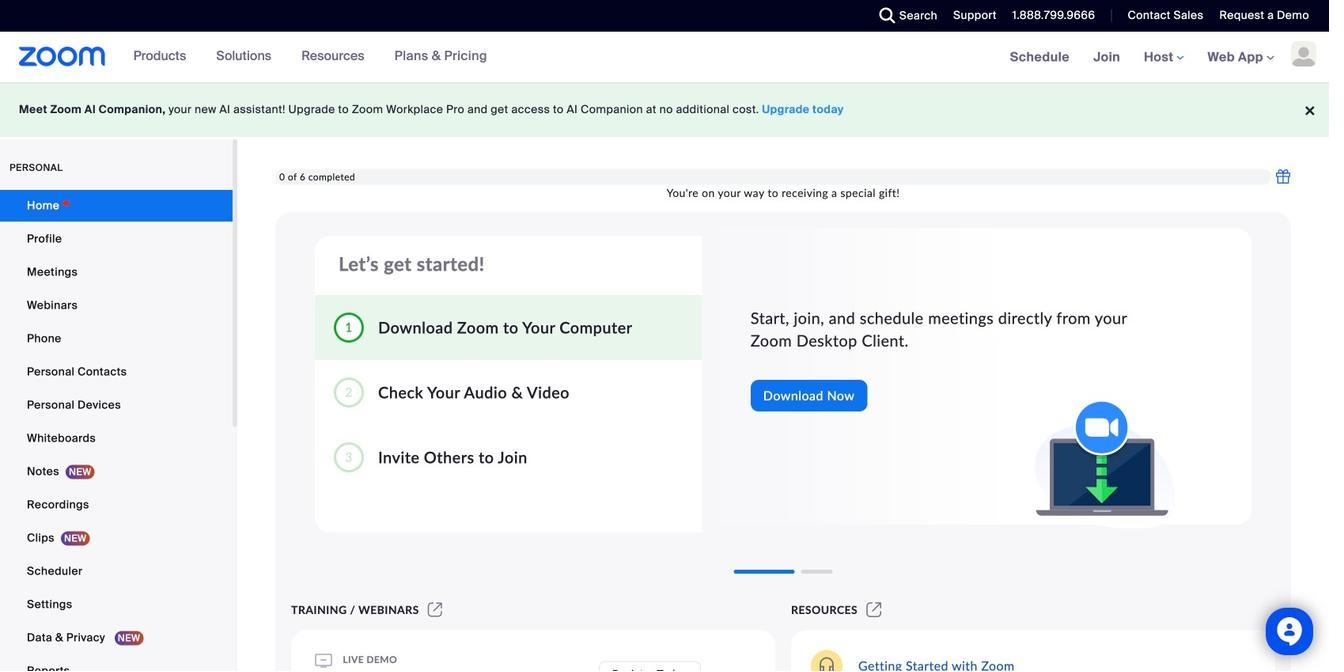 Task type: locate. For each thing, give the bounding box(es) containing it.
0 horizontal spatial window new image
[[425, 603, 445, 616]]

zoom logo image
[[19, 47, 106, 66]]

banner
[[0, 32, 1329, 83]]

1 horizontal spatial window new image
[[864, 603, 884, 616]]

footer
[[0, 82, 1329, 137]]

window new image
[[425, 603, 445, 616], [864, 603, 884, 616]]



Task type: vqa. For each thing, say whether or not it's contained in the screenshot.
Profile picture
yes



Task type: describe. For each thing, give the bounding box(es) containing it.
profile picture image
[[1291, 41, 1317, 66]]

meetings navigation
[[998, 32, 1329, 83]]

1 window new image from the left
[[425, 603, 445, 616]]

2 window new image from the left
[[864, 603, 884, 616]]

personal menu menu
[[0, 190, 233, 671]]

product information navigation
[[122, 32, 499, 82]]



